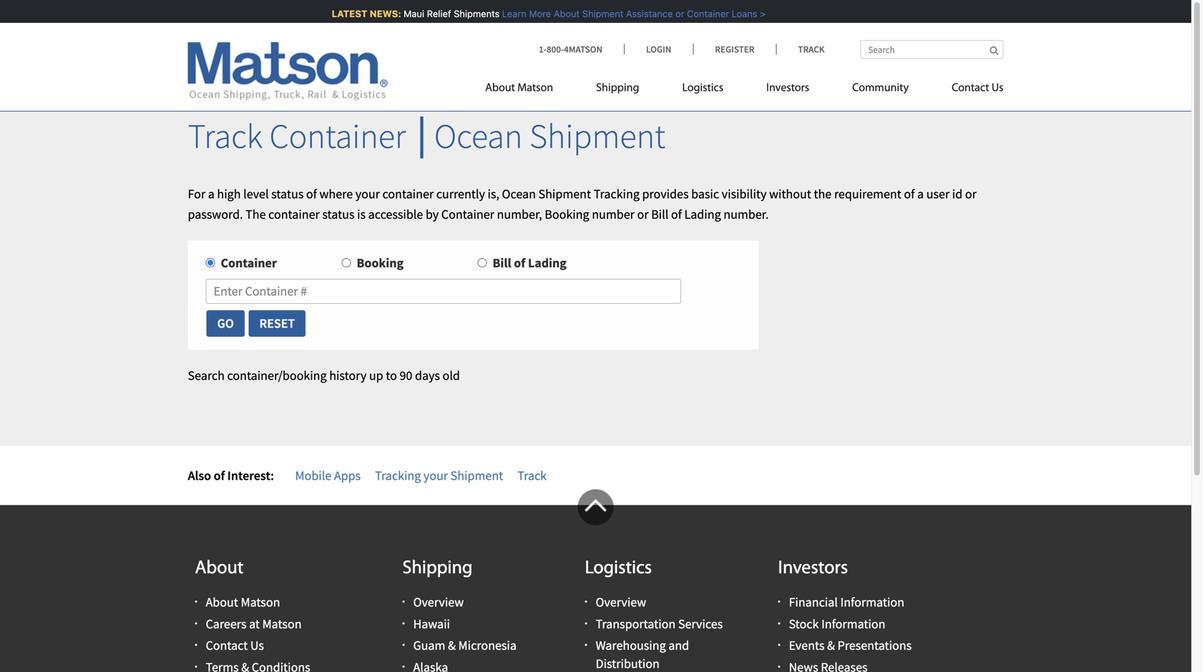 Task type: locate. For each thing, give the bounding box(es) containing it.
search container/booking history up to 90 days old
[[188, 368, 460, 384]]

Booking radio
[[342, 258, 351, 268]]

matson right at
[[262, 617, 302, 633]]

about for about
[[195, 560, 244, 579]]

1 vertical spatial bill
[[493, 255, 512, 271]]

0 horizontal spatial overview link
[[413, 595, 464, 611]]

tracking inside for a high level status of where your container currently is, ocean shipment tracking provides basic visibility without the requirement of a user id or password. the container status is accessible by container number, booking number or bill of lading number.
[[594, 186, 640, 202]]

about inside top menu 'navigation'
[[485, 83, 515, 94]]

stock
[[789, 617, 819, 633]]

0 vertical spatial container
[[383, 186, 434, 202]]

1 overview from the left
[[413, 595, 464, 611]]

0 horizontal spatial logistics
[[585, 560, 652, 579]]

0 horizontal spatial tracking
[[375, 468, 421, 484]]

shipment
[[579, 8, 620, 19], [530, 115, 666, 157], [539, 186, 591, 202], [451, 468, 503, 484]]

1 vertical spatial booking
[[357, 255, 404, 271]]

by
[[426, 207, 439, 223]]

contact down careers
[[206, 638, 248, 654]]

2 horizontal spatial track
[[798, 43, 825, 55]]

1 vertical spatial contact us link
[[206, 638, 264, 654]]

a right the for at the top left
[[208, 186, 215, 202]]

1 vertical spatial status
[[322, 207, 355, 223]]

1 horizontal spatial overview
[[596, 595, 647, 611]]

investors
[[767, 83, 810, 94], [779, 560, 848, 579]]

status
[[271, 186, 304, 202], [322, 207, 355, 223]]

1 vertical spatial logistics
[[585, 560, 652, 579]]

1 horizontal spatial shipping
[[596, 83, 640, 94]]

container up accessible
[[383, 186, 434, 202]]

2 vertical spatial or
[[637, 207, 649, 223]]

apps
[[334, 468, 361, 484]]

lading
[[685, 207, 721, 223], [528, 255, 567, 271]]

visibility
[[722, 186, 767, 202]]

container down currently
[[442, 207, 495, 223]]

container
[[383, 186, 434, 202], [269, 207, 320, 223]]

contact down the search search field
[[952, 83, 990, 94]]

1 horizontal spatial us
[[992, 83, 1004, 94]]

matson
[[518, 83, 553, 94], [241, 595, 280, 611], [262, 617, 302, 633]]

1 horizontal spatial overview link
[[596, 595, 647, 611]]

about matson link for careers at matson link
[[206, 595, 280, 611]]

contact
[[952, 83, 990, 94], [206, 638, 248, 654]]

bill of lading
[[493, 255, 567, 271]]

services
[[679, 617, 723, 633]]

about for about matson careers at matson contact us
[[206, 595, 238, 611]]

information up stock information link
[[841, 595, 905, 611]]

1 horizontal spatial bill
[[651, 207, 669, 223]]

investors up financial
[[779, 560, 848, 579]]

0 horizontal spatial us
[[250, 638, 264, 654]]

careers
[[206, 617, 247, 633]]

matson down 1-
[[518, 83, 553, 94]]

or right number
[[637, 207, 649, 223]]

Bill of Lading radio
[[478, 258, 487, 268]]

matson for about matson careers at matson contact us
[[241, 595, 280, 611]]

1 vertical spatial investors
[[779, 560, 848, 579]]

2 vertical spatial matson
[[262, 617, 302, 633]]

stock information link
[[789, 617, 886, 633]]

logistics up transportation
[[585, 560, 652, 579]]

0 vertical spatial tracking
[[594, 186, 640, 202]]

overview inside overview hawaii guam & micronesia
[[413, 595, 464, 611]]

1 vertical spatial contact
[[206, 638, 248, 654]]

0 horizontal spatial shipping
[[403, 560, 473, 579]]

0 vertical spatial booking
[[545, 207, 590, 223]]

bill right bill of lading option
[[493, 255, 512, 271]]

0 vertical spatial us
[[992, 83, 1004, 94]]

1 horizontal spatial your
[[424, 468, 448, 484]]

1 vertical spatial matson
[[241, 595, 280, 611]]

1 horizontal spatial tracking
[[594, 186, 640, 202]]

0 horizontal spatial overview
[[413, 595, 464, 611]]

top menu navigation
[[485, 76, 1004, 105]]

footer containing about
[[0, 490, 1192, 673]]

of
[[306, 186, 317, 202], [904, 186, 915, 202], [671, 207, 682, 223], [514, 255, 526, 271], [214, 468, 225, 484]]

1 horizontal spatial or
[[672, 8, 681, 19]]

1 vertical spatial shipping
[[403, 560, 473, 579]]

& down stock information link
[[828, 638, 835, 654]]

news:
[[366, 8, 398, 19]]

0 horizontal spatial about matson link
[[206, 595, 280, 611]]

learn more about shipment assistance or container loans > link
[[499, 8, 762, 19]]

0 vertical spatial about matson link
[[485, 76, 575, 105]]

container
[[683, 8, 726, 19], [270, 115, 406, 157], [442, 207, 495, 223], [221, 255, 277, 271]]

latest news: maui relief shipments learn more about shipment assistance or container loans >
[[328, 8, 762, 19]]

track container │ocean shipment
[[188, 115, 666, 157]]

is
[[357, 207, 366, 223]]

2 vertical spatial track
[[518, 468, 547, 484]]

of right also on the left bottom of the page
[[214, 468, 225, 484]]

about matson link
[[485, 76, 575, 105], [206, 595, 280, 611]]

1 overview link from the left
[[413, 595, 464, 611]]

2 overview link from the left
[[596, 595, 647, 611]]

matson up at
[[241, 595, 280, 611]]

status down where
[[322, 207, 355, 223]]

financial
[[789, 595, 838, 611]]

transportation
[[596, 617, 676, 633]]

0 horizontal spatial track link
[[518, 468, 547, 484]]

1 horizontal spatial contact
[[952, 83, 990, 94]]

1 horizontal spatial contact us link
[[931, 76, 1004, 105]]

tracking right "apps"
[[375, 468, 421, 484]]

ocean
[[502, 186, 536, 202]]

financial information link
[[789, 595, 905, 611]]

None button
[[206, 310, 245, 338], [248, 310, 307, 338], [206, 310, 245, 338], [248, 310, 307, 338]]

your inside for a high level status of where your container currently is, ocean shipment tracking provides basic visibility without the requirement of a user id or password. the container status is accessible by container number, booking number or bill of lading number.
[[356, 186, 380, 202]]

800-
[[547, 43, 564, 55]]

or right assistance
[[672, 8, 681, 19]]

status right level
[[271, 186, 304, 202]]

information up the events & presentations link
[[822, 617, 886, 633]]

0 vertical spatial logistics
[[683, 83, 724, 94]]

about for about matson
[[485, 83, 515, 94]]

overview link up transportation
[[596, 595, 647, 611]]

contact inside contact us link
[[952, 83, 990, 94]]

&
[[448, 638, 456, 654], [828, 638, 835, 654]]

about matson link down 1-
[[485, 76, 575, 105]]

0 vertical spatial information
[[841, 595, 905, 611]]

contact us link down careers
[[206, 638, 264, 654]]

container up where
[[270, 115, 406, 157]]

2 overview from the left
[[596, 595, 647, 611]]

lading down number,
[[528, 255, 567, 271]]

about
[[550, 8, 576, 19], [485, 83, 515, 94], [195, 560, 244, 579], [206, 595, 238, 611]]

or
[[672, 8, 681, 19], [966, 186, 977, 202], [637, 207, 649, 223]]

tracking your shipment
[[375, 468, 503, 484]]

of down provides
[[671, 207, 682, 223]]

for a high level status of where your container currently is, ocean shipment tracking provides basic visibility without the requirement of a user id or password. the container status is accessible by container number, booking number or bill of lading number.
[[188, 186, 977, 223]]

booking right booking radio
[[357, 255, 404, 271]]

bill
[[651, 207, 669, 223], [493, 255, 512, 271]]

0 horizontal spatial &
[[448, 638, 456, 654]]

1 vertical spatial or
[[966, 186, 977, 202]]

or right id
[[966, 186, 977, 202]]

overview transportation services warehousing and distribution
[[596, 595, 723, 672]]

information
[[841, 595, 905, 611], [822, 617, 886, 633]]

bill down provides
[[651, 207, 669, 223]]

1 & from the left
[[448, 638, 456, 654]]

0 horizontal spatial or
[[637, 207, 649, 223]]

basic
[[692, 186, 720, 202]]

mobile apps link
[[295, 468, 361, 484]]

financial information stock information events & presentations
[[789, 595, 912, 654]]

& right guam at the bottom left
[[448, 638, 456, 654]]

1 horizontal spatial logistics
[[683, 83, 724, 94]]

0 vertical spatial investors
[[767, 83, 810, 94]]

1 vertical spatial us
[[250, 638, 264, 654]]

hawaii
[[413, 617, 450, 633]]

1 horizontal spatial status
[[322, 207, 355, 223]]

about matson link up careers at matson link
[[206, 595, 280, 611]]

register
[[715, 43, 755, 55]]

shipments
[[450, 8, 496, 19]]

0 vertical spatial track link
[[776, 43, 825, 55]]

investors down register "link"
[[767, 83, 810, 94]]

0 vertical spatial shipping
[[596, 83, 640, 94]]

1 vertical spatial about matson link
[[206, 595, 280, 611]]

0 horizontal spatial your
[[356, 186, 380, 202]]

1 horizontal spatial &
[[828, 638, 835, 654]]

contact us link
[[931, 76, 1004, 105], [206, 638, 264, 654]]

booking left number
[[545, 207, 590, 223]]

0 vertical spatial bill
[[651, 207, 669, 223]]

booking inside for a high level status of where your container currently is, ocean shipment tracking provides basic visibility without the requirement of a user id or password. the container status is accessible by container number, booking number or bill of lading number.
[[545, 207, 590, 223]]

guam & micronesia link
[[413, 638, 517, 654]]

1 a from the left
[[208, 186, 215, 202]]

presentations
[[838, 638, 912, 654]]

about inside about matson careers at matson contact us
[[206, 595, 238, 611]]

a
[[208, 186, 215, 202], [918, 186, 924, 202]]

0 horizontal spatial lading
[[528, 255, 567, 271]]

0 vertical spatial status
[[271, 186, 304, 202]]

0 horizontal spatial track
[[188, 115, 263, 157]]

None search field
[[861, 40, 1004, 59]]

1 horizontal spatial lading
[[685, 207, 721, 223]]

lading down basic
[[685, 207, 721, 223]]

2 & from the left
[[828, 638, 835, 654]]

1 horizontal spatial a
[[918, 186, 924, 202]]

0 horizontal spatial a
[[208, 186, 215, 202]]

tracking
[[594, 186, 640, 202], [375, 468, 421, 484]]

1 horizontal spatial about matson link
[[485, 76, 575, 105]]

footer
[[0, 490, 1192, 673]]

1 horizontal spatial container
[[383, 186, 434, 202]]

a left user in the right of the page
[[918, 186, 924, 202]]

your
[[356, 186, 380, 202], [424, 468, 448, 484]]

1 horizontal spatial booking
[[545, 207, 590, 223]]

overview up transportation
[[596, 595, 647, 611]]

tracking up number
[[594, 186, 640, 202]]

0 vertical spatial your
[[356, 186, 380, 202]]

0 horizontal spatial container
[[269, 207, 320, 223]]

requirement
[[835, 186, 902, 202]]

0 vertical spatial track
[[798, 43, 825, 55]]

0 vertical spatial lading
[[685, 207, 721, 223]]

booking
[[545, 207, 590, 223], [357, 255, 404, 271]]

0 vertical spatial matson
[[518, 83, 553, 94]]

about matson link for shipping link
[[485, 76, 575, 105]]

container inside for a high level status of where your container currently is, ocean shipment tracking provides basic visibility without the requirement of a user id or password. the container status is accessible by container number, booking number or bill of lading number.
[[442, 207, 495, 223]]

us down at
[[250, 638, 264, 654]]

overview inside the overview transportation services warehousing and distribution
[[596, 595, 647, 611]]

0 horizontal spatial contact
[[206, 638, 248, 654]]

history
[[329, 368, 367, 384]]

us inside top menu 'navigation'
[[992, 83, 1004, 94]]

mobile
[[295, 468, 332, 484]]

1-800-4matson
[[539, 43, 603, 55]]

0 vertical spatial contact
[[952, 83, 990, 94]]

container right the
[[269, 207, 320, 223]]

overview link up hawaii
[[413, 595, 464, 611]]

up
[[369, 368, 383, 384]]

logistics
[[683, 83, 724, 94], [585, 560, 652, 579]]

0 horizontal spatial contact us link
[[206, 638, 264, 654]]

0 vertical spatial contact us link
[[931, 76, 1004, 105]]

about matson link inside footer
[[206, 595, 280, 611]]

logistics down register "link"
[[683, 83, 724, 94]]

contact us link down search image at the top right of page
[[931, 76, 1004, 105]]

transportation services link
[[596, 617, 723, 633]]

0 vertical spatial or
[[672, 8, 681, 19]]

about matson careers at matson contact us
[[206, 595, 302, 654]]

overview up hawaii
[[413, 595, 464, 611]]

register link
[[693, 43, 776, 55]]

shipment inside for a high level status of where your container currently is, ocean shipment tracking provides basic visibility without the requirement of a user id or password. the container status is accessible by container number, booking number or bill of lading number.
[[539, 186, 591, 202]]

of left where
[[306, 186, 317, 202]]

2 horizontal spatial or
[[966, 186, 977, 202]]

overview link
[[413, 595, 464, 611], [596, 595, 647, 611]]

provides
[[642, 186, 689, 202]]

backtop image
[[578, 490, 614, 526]]

matson inside top menu 'navigation'
[[518, 83, 553, 94]]

overview
[[413, 595, 464, 611], [596, 595, 647, 611]]

bill inside for a high level status of where your container currently is, ocean shipment tracking provides basic visibility without the requirement of a user id or password. the container status is accessible by container number, booking number or bill of lading number.
[[651, 207, 669, 223]]

shipping up 'hawaii' link
[[403, 560, 473, 579]]

shipping down 4matson
[[596, 83, 640, 94]]

us down search image at the top right of page
[[992, 83, 1004, 94]]



Task type: vqa. For each thing, say whether or not it's contained in the screenshot.
where
yes



Task type: describe. For each thing, give the bounding box(es) containing it.
& inside overview hawaii guam & micronesia
[[448, 638, 456, 654]]

1 horizontal spatial track
[[518, 468, 547, 484]]

number.
[[724, 207, 769, 223]]

container right container option
[[221, 255, 277, 271]]

1-
[[539, 43, 547, 55]]

the
[[246, 207, 266, 223]]

user
[[927, 186, 950, 202]]

overview for transportation
[[596, 595, 647, 611]]

1 vertical spatial information
[[822, 617, 886, 633]]

blue matson logo with ocean, shipping, truck, rail and logistics written beneath it. image
[[188, 42, 388, 101]]

overview link for logistics
[[596, 595, 647, 611]]

number
[[592, 207, 635, 223]]

container left loans
[[683, 8, 726, 19]]

for
[[188, 186, 206, 202]]

without
[[770, 186, 812, 202]]

search image
[[990, 46, 999, 55]]

Search search field
[[861, 40, 1004, 59]]

interest:
[[227, 468, 274, 484]]

guam
[[413, 638, 446, 654]]

more
[[525, 8, 548, 19]]

learn
[[499, 8, 523, 19]]

lading inside for a high level status of where your container currently is, ocean shipment tracking provides basic visibility without the requirement of a user id or password. the container status is accessible by container number, booking number or bill of lading number.
[[685, 207, 721, 223]]

of right bill of lading option
[[514, 255, 526, 271]]

4matson
[[564, 43, 603, 55]]

tracking your shipment link
[[375, 468, 503, 484]]

currently
[[436, 186, 485, 202]]

careers at matson link
[[206, 617, 302, 633]]

│ocean
[[413, 115, 523, 157]]

matson for about matson
[[518, 83, 553, 94]]

password.
[[188, 207, 243, 223]]

1-800-4matson link
[[539, 43, 624, 55]]

mobile apps
[[295, 468, 361, 484]]

contact inside about matson careers at matson contact us
[[206, 638, 248, 654]]

relief
[[423, 8, 448, 19]]

1 vertical spatial track
[[188, 115, 263, 157]]

0 horizontal spatial booking
[[357, 255, 404, 271]]

is,
[[488, 186, 500, 202]]

assistance
[[622, 8, 669, 19]]

contact us
[[952, 83, 1004, 94]]

logistics link
[[661, 76, 745, 105]]

overview for hawaii
[[413, 595, 464, 611]]

logistics inside top menu 'navigation'
[[683, 83, 724, 94]]

0 horizontal spatial bill
[[493, 255, 512, 271]]

1 vertical spatial lading
[[528, 255, 567, 271]]

hawaii link
[[413, 617, 450, 633]]

warehousing and distribution link
[[596, 638, 689, 672]]

search
[[188, 368, 225, 384]]

days
[[415, 368, 440, 384]]

1 vertical spatial track link
[[518, 468, 547, 484]]

old
[[443, 368, 460, 384]]

about matson
[[485, 83, 553, 94]]

shipping inside top menu 'navigation'
[[596, 83, 640, 94]]

shipping inside footer
[[403, 560, 473, 579]]

investors inside top menu 'navigation'
[[767, 83, 810, 94]]

logistics inside footer
[[585, 560, 652, 579]]

where
[[320, 186, 353, 202]]

latest
[[328, 8, 364, 19]]

warehousing
[[596, 638, 666, 654]]

high
[[217, 186, 241, 202]]

events & presentations link
[[789, 638, 912, 654]]

1 vertical spatial container
[[269, 207, 320, 223]]

also
[[188, 468, 211, 484]]

investors link
[[745, 76, 831, 105]]

at
[[249, 617, 260, 633]]

community
[[853, 83, 909, 94]]

login
[[646, 43, 672, 55]]

us inside about matson careers at matson contact us
[[250, 638, 264, 654]]

shipping link
[[575, 76, 661, 105]]

overview link for shipping
[[413, 595, 464, 611]]

Container radio
[[206, 258, 215, 268]]

login link
[[624, 43, 693, 55]]

the
[[814, 186, 832, 202]]

90
[[400, 368, 413, 384]]

investors inside footer
[[779, 560, 848, 579]]

events
[[789, 638, 825, 654]]

Enter Container # text field
[[206, 279, 682, 304]]

community link
[[831, 76, 931, 105]]

0 horizontal spatial status
[[271, 186, 304, 202]]

overview hawaii guam & micronesia
[[413, 595, 517, 654]]

of left user in the right of the page
[[904, 186, 915, 202]]

micronesia
[[459, 638, 517, 654]]

level
[[243, 186, 269, 202]]

accessible
[[368, 207, 423, 223]]

and
[[669, 638, 689, 654]]

id
[[953, 186, 963, 202]]

& inside the financial information stock information events & presentations
[[828, 638, 835, 654]]

1 vertical spatial your
[[424, 468, 448, 484]]

maui
[[400, 8, 421, 19]]

1 horizontal spatial track link
[[776, 43, 825, 55]]

distribution
[[596, 656, 660, 672]]

also of interest:
[[188, 468, 274, 484]]

>
[[756, 8, 762, 19]]

loans
[[728, 8, 754, 19]]

number,
[[497, 207, 542, 223]]

to
[[386, 368, 397, 384]]

container/booking
[[227, 368, 327, 384]]

2 a from the left
[[918, 186, 924, 202]]

1 vertical spatial tracking
[[375, 468, 421, 484]]



